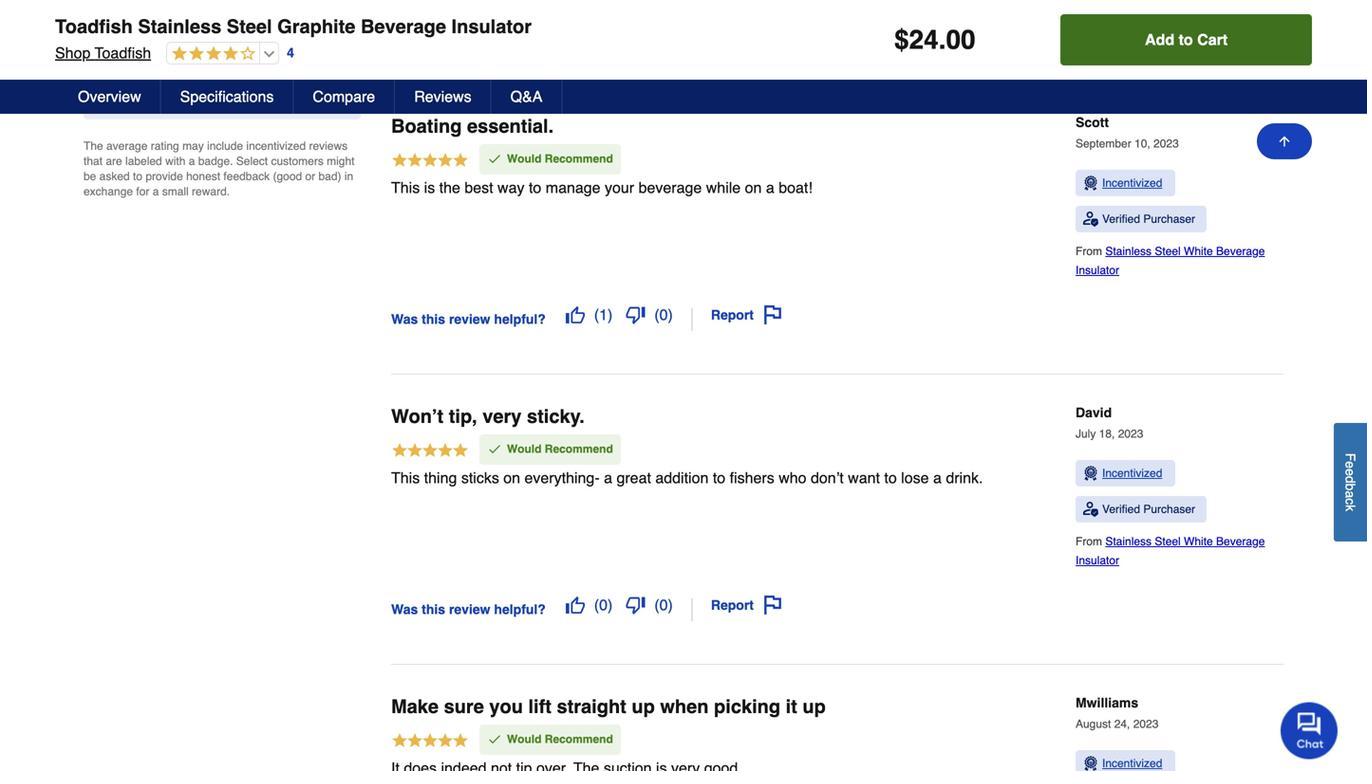 Task type: vqa. For each thing, say whether or not it's contained in the screenshot.
94110 button
no



Task type: describe. For each thing, give the bounding box(es) containing it.
c
[[1343, 499, 1358, 505]]

1 horizontal spatial on
[[745, 179, 762, 196]]

recommend for won't tip, very sticky.
[[545, 443, 613, 456]]

review
[[223, 7, 276, 25]]

or
[[305, 170, 315, 183]]

( for thumb down icon
[[654, 306, 660, 324]]

24
[[909, 25, 939, 55]]

00
[[946, 25, 976, 55]]

0 vertical spatial steel
[[227, 16, 272, 38]]

would recommend for essential.
[[507, 153, 613, 166]]

is
[[424, 179, 435, 196]]

d
[[1343, 476, 1358, 484]]

10,
[[1135, 137, 1150, 151]]

reward.
[[192, 185, 230, 199]]

would for tip,
[[507, 443, 542, 456]]

reviews
[[414, 88, 472, 105]]

provide
[[146, 170, 183, 183]]

david
[[1076, 406, 1112, 421]]

be
[[84, 170, 96, 183]]

a right 'for'
[[153, 185, 159, 199]]

thumb down image
[[626, 596, 645, 615]]

arrow up image
[[1277, 134, 1292, 149]]

purchaser for won't tip, very sticky.
[[1143, 503, 1195, 517]]

don't
[[811, 469, 844, 487]]

mwilliams
[[1076, 696, 1139, 711]]

specifications button
[[161, 80, 294, 114]]

august
[[1076, 718, 1111, 732]]

thumb up image
[[566, 306, 585, 325]]

) for thumb down image
[[668, 597, 673, 614]]

this for boating essential.
[[391, 179, 420, 196]]

( 0 ) for won't tip, very sticky.
[[654, 597, 673, 614]]

incentivised review icon image for won't tip, very sticky.
[[1083, 466, 1099, 482]]

would for essential.
[[507, 153, 542, 166]]

18,
[[1099, 428, 1115, 441]]

write a review
[[169, 7, 276, 25]]

incentivised review icon image for boating essential.
[[1083, 176, 1099, 191]]

average
[[106, 140, 148, 153]]

f e e d b a c k
[[1343, 453, 1358, 512]]

helpful? for tip,
[[494, 602, 546, 617]]

manage
[[546, 179, 601, 196]]

add to cart
[[1145, 31, 1228, 48]]

you
[[489, 697, 523, 718]]

verified purchaser for won't tip, very sticky.
[[1102, 503, 1195, 517]]

while
[[706, 179, 741, 196]]

select
[[236, 155, 268, 168]]

rating
[[151, 140, 179, 153]]

specifications
[[180, 88, 274, 105]]

) for thumb up image
[[608, 597, 613, 614]]

review for essential.
[[449, 312, 490, 327]]

1 was this review helpful? from the top
[[391, 21, 546, 36]]

0 for boating essential.
[[660, 306, 668, 324]]

1 helpful? from the top
[[494, 21, 546, 36]]

1
[[599, 306, 608, 324]]

was for boating essential.
[[391, 312, 418, 327]]

report for boating essential.
[[711, 308, 754, 323]]

in
[[345, 170, 353, 183]]

a down the may
[[189, 155, 195, 168]]

100 % recommend this product
[[116, 87, 328, 105]]

exchange
[[84, 185, 133, 199]]

drink.
[[946, 469, 983, 487]]

boat!
[[779, 179, 813, 196]]

stainless for won't tip, very sticky.
[[1105, 536, 1152, 549]]

the
[[84, 140, 103, 153]]

straight
[[557, 697, 626, 718]]

verified for boating essential.
[[1102, 213, 1140, 226]]

0 for won't tip, very sticky.
[[660, 597, 668, 614]]

this is the best way to manage your beverage while on a boat!
[[391, 179, 813, 196]]

overview
[[78, 88, 141, 105]]

q&a
[[510, 88, 543, 105]]

1 e from the top
[[1343, 462, 1358, 469]]

fishers
[[730, 469, 775, 487]]

( 0 ) for boating essential.
[[654, 306, 673, 324]]

stainless steel white beverage insulator link for boating essential.
[[1076, 245, 1265, 277]]

would for sure
[[507, 734, 542, 747]]

incentivized for won't tip, very sticky.
[[1102, 467, 1162, 481]]

insulator for won't tip, very sticky.
[[1076, 555, 1119, 568]]

report button for boating essential.
[[704, 299, 789, 332]]

0 vertical spatial toadfish
[[55, 16, 133, 38]]

k
[[1343, 505, 1358, 512]]

white for boating essential.
[[1184, 245, 1213, 258]]

was this review helpful? for tip,
[[391, 602, 546, 617]]

are
[[106, 155, 122, 168]]

stainless for boating essential.
[[1105, 245, 1152, 258]]

sticky.
[[527, 406, 585, 428]]

stainless steel white beverage insulator for boating essential.
[[1076, 245, 1265, 277]]

to left "fishers"
[[713, 469, 726, 487]]

to inside button
[[1179, 31, 1193, 48]]

5 stars image for won't
[[391, 442, 469, 462]]

from for boating essential.
[[1076, 245, 1105, 258]]

flag image for boating essential.
[[763, 306, 782, 325]]

thumb down image
[[626, 306, 645, 325]]

report button for won't tip, very sticky.
[[704, 590, 789, 622]]

4 stars image
[[167, 46, 256, 63]]

this thing sticks on everything- a great addition to fishers who don't want to lose a drink.
[[391, 469, 983, 487]]

b
[[1343, 484, 1358, 491]]

toadfish stainless steel graphite beverage insulator
[[55, 16, 532, 38]]

very
[[483, 406, 522, 428]]

feedback
[[224, 170, 270, 183]]

was for won't tip, very sticky.
[[391, 602, 418, 617]]

steel for boating essential.
[[1155, 245, 1181, 258]]

thumb up image
[[566, 596, 585, 615]]

( for thumb up image
[[594, 597, 599, 614]]

essential.
[[467, 116, 554, 137]]

reviews button
[[395, 80, 491, 114]]

reviews
[[309, 140, 348, 153]]

$ 24 . 00
[[894, 25, 976, 55]]

add
[[1145, 31, 1175, 48]]

thing
[[424, 469, 457, 487]]

review for tip,
[[449, 602, 490, 617]]

incentivized
[[246, 140, 306, 153]]

lose
[[901, 469, 929, 487]]

stainless steel white beverage insulator for won't tip, very sticky.
[[1076, 536, 1265, 568]]

scott september 10, 2023
[[1076, 115, 1179, 151]]

picking
[[714, 697, 781, 718]]

0 horizontal spatial on
[[503, 469, 520, 487]]

$
[[894, 25, 909, 55]]

steel for won't tip, very sticky.
[[1155, 536, 1181, 549]]

honest
[[186, 170, 220, 183]]

1 up from the left
[[632, 697, 655, 718]]

your
[[605, 179, 634, 196]]

include
[[207, 140, 243, 153]]

report for won't tip, very sticky.
[[711, 598, 754, 613]]



Task type: locate. For each thing, give the bounding box(es) containing it.
1 purchaser from the top
[[1143, 213, 1195, 226]]

won't tip, very sticky.
[[391, 406, 585, 428]]

won't
[[391, 406, 444, 428]]

1 would recommend from the top
[[507, 153, 613, 166]]

when
[[660, 697, 709, 718]]

to
[[1179, 31, 1193, 48], [133, 170, 142, 183], [529, 179, 541, 196], [713, 469, 726, 487], [884, 469, 897, 487]]

0 vertical spatial purchaser
[[1143, 213, 1195, 226]]

( 0 ) right thumb up image
[[594, 597, 613, 614]]

3 helpful? from the top
[[494, 602, 546, 617]]

( right thumb down image
[[654, 597, 660, 614]]

2 vertical spatial stainless
[[1105, 536, 1152, 549]]

0 vertical spatial verified purchaser
[[1102, 213, 1195, 226]]

would recommend
[[507, 153, 613, 166], [507, 443, 613, 456], [507, 734, 613, 747]]

would down lift
[[507, 734, 542, 747]]

write
[[169, 7, 206, 25]]

make
[[391, 697, 439, 718]]

0 vertical spatial flag image
[[763, 306, 782, 325]]

1 vertical spatial was
[[391, 312, 418, 327]]

1 vertical spatial incentivised review icon image
[[1083, 466, 1099, 482]]

lift
[[528, 697, 552, 718]]

) left thumb down image
[[608, 597, 613, 614]]

was this review helpful? for essential.
[[391, 312, 546, 327]]

2 vertical spatial 5 stars image
[[391, 732, 469, 753]]

want
[[848, 469, 880, 487]]

0 vertical spatial report button
[[704, 299, 789, 332]]

sticks
[[461, 469, 499, 487]]

1 report from the top
[[711, 308, 754, 323]]

incentivized for make sure you lift straight up when picking it up
[[1102, 758, 1162, 771]]

checkmark image up the sticks
[[487, 442, 502, 457]]

1 vertical spatial checkmark image
[[487, 732, 502, 748]]

to right add
[[1179, 31, 1193, 48]]

2 report from the top
[[711, 598, 754, 613]]

2023 right 10, at the right of the page
[[1154, 137, 1179, 151]]

2 helpful? from the top
[[494, 312, 546, 327]]

way
[[498, 179, 525, 196]]

1 vertical spatial toadfish
[[95, 44, 151, 62]]

1 vertical spatial stainless steel white beverage insulator link
[[1076, 536, 1265, 568]]

verified purchaser icon image down september
[[1083, 212, 1099, 227]]

checkmark image down you
[[487, 732, 502, 748]]

( 1 )
[[594, 306, 613, 324]]

2 white from the top
[[1184, 536, 1213, 549]]

0 vertical spatial this
[[391, 179, 420, 196]]

1 verified purchaser from the top
[[1102, 213, 1195, 226]]

incentivized down '24,'
[[1102, 758, 1162, 771]]

2 verified from the top
[[1102, 503, 1140, 517]]

2 stainless steel white beverage insulator from the top
[[1076, 536, 1265, 568]]

0 vertical spatial report
[[711, 308, 754, 323]]

purchaser
[[1143, 213, 1195, 226], [1143, 503, 1195, 517]]

verified purchaser
[[1102, 213, 1195, 226], [1102, 503, 1195, 517]]

1 vertical spatial stainless
[[1105, 245, 1152, 258]]

0 vertical spatial checkmark image
[[487, 442, 502, 457]]

on right while
[[745, 179, 762, 196]]

graphite
[[277, 16, 355, 38]]

2 checkmark image from the top
[[487, 732, 502, 748]]

1 vertical spatial review
[[449, 312, 490, 327]]

verified purchaser down 18,
[[1102, 503, 1195, 517]]

0 vertical spatial insulator
[[452, 16, 532, 38]]

shop
[[55, 44, 91, 62]]

recommend up everything-
[[545, 443, 613, 456]]

( 0 )
[[654, 306, 673, 324], [594, 597, 613, 614], [654, 597, 673, 614]]

2 vertical spatial review
[[449, 602, 490, 617]]

beverage for boating essential.
[[1216, 245, 1265, 258]]

1 vertical spatial verified purchaser icon image
[[1083, 502, 1099, 518]]

f
[[1343, 453, 1358, 462]]

0 vertical spatial was
[[391, 21, 418, 36]]

toadfish up shop toadfish
[[55, 16, 133, 38]]

2 vertical spatial helpful?
[[494, 602, 546, 617]]

0 vertical spatial white
[[1184, 245, 1213, 258]]

boating
[[391, 116, 462, 137]]

1 would from the top
[[507, 153, 542, 166]]

verified for won't tip, very sticky.
[[1102, 503, 1140, 517]]

0 right thumb down image
[[660, 597, 668, 614]]

toadfish up '100'
[[95, 44, 151, 62]]

2 would from the top
[[507, 443, 542, 456]]

2023 inside "scott september 10, 2023"
[[1154, 137, 1179, 151]]

chat invite button image
[[1281, 702, 1339, 760]]

september
[[1076, 137, 1131, 151]]

a right lose
[[933, 469, 942, 487]]

1 from from the top
[[1076, 245, 1105, 258]]

2 vertical spatial was this review helpful?
[[391, 602, 546, 617]]

verified purchaser icon image for won't tip, very sticky.
[[1083, 502, 1099, 518]]

( right thumb down icon
[[654, 306, 660, 324]]

incentivized down 10, at the right of the page
[[1102, 177, 1162, 190]]

incentivised review icon image down july
[[1083, 466, 1099, 482]]

1 vertical spatial was this review helpful?
[[391, 312, 546, 327]]

0 right thumb up image
[[599, 597, 608, 614]]

1 vertical spatial would recommend
[[507, 443, 613, 456]]

up
[[632, 697, 655, 718], [803, 697, 826, 718]]

up left the when
[[632, 697, 655, 718]]

0 vertical spatial stainless steel white beverage insulator link
[[1076, 245, 1265, 277]]

1 verified from the top
[[1102, 213, 1140, 226]]

2 from from the top
[[1076, 536, 1105, 549]]

from for won't tip, very sticky.
[[1076, 536, 1105, 549]]

2023
[[1154, 137, 1179, 151], [1118, 428, 1144, 441], [1133, 718, 1159, 732]]

1 vertical spatial 5 stars image
[[391, 442, 469, 462]]

would recommend for tip,
[[507, 443, 613, 456]]

recommend down straight
[[545, 734, 613, 747]]

2023 for boating essential.
[[1154, 137, 1179, 151]]

1 vertical spatial white
[[1184, 536, 1213, 549]]

2 verified purchaser from the top
[[1102, 503, 1195, 517]]

incentivised review icon image for make sure you lift straight up when picking it up
[[1083, 757, 1099, 772]]

a inside button
[[211, 7, 219, 25]]

who
[[779, 469, 807, 487]]

1 vertical spatial from
[[1076, 536, 1105, 549]]

1 vertical spatial verified
[[1102, 503, 1140, 517]]

sure
[[444, 697, 484, 718]]

2 vertical spatial beverage
[[1216, 536, 1265, 549]]

5 stars image
[[391, 151, 469, 172], [391, 442, 469, 462], [391, 732, 469, 753]]

would down very
[[507, 443, 542, 456]]

product
[[277, 87, 328, 105]]

2023 inside david july 18, 2023
[[1118, 428, 1144, 441]]

1 vertical spatial report
[[711, 598, 754, 613]]

0 vertical spatial was this review helpful?
[[391, 21, 546, 36]]

1 review from the top
[[449, 21, 490, 36]]

verified down 18,
[[1102, 503, 1140, 517]]

1 vertical spatial on
[[503, 469, 520, 487]]

2 5 stars image from the top
[[391, 442, 469, 462]]

2 incentivized from the top
[[1102, 467, 1162, 481]]

0
[[660, 306, 668, 324], [599, 597, 608, 614], [660, 597, 668, 614]]

0 vertical spatial beverage
[[361, 16, 446, 38]]

0 vertical spatial would
[[507, 153, 542, 166]]

2 purchaser from the top
[[1143, 503, 1195, 517]]

incentivised review icon image down september
[[1083, 176, 1099, 191]]

best
[[465, 179, 493, 196]]

1 vertical spatial 2023
[[1118, 428, 1144, 441]]

3 would recommend from the top
[[507, 734, 613, 747]]

( for thumb down image
[[654, 597, 660, 614]]

0 vertical spatial incentivized
[[1102, 177, 1162, 190]]

a left the great
[[604, 469, 612, 487]]

checkmark image for very
[[487, 442, 502, 457]]

2 report button from the top
[[704, 590, 789, 622]]

e up 'b'
[[1343, 469, 1358, 476]]

) right thumb down image
[[668, 597, 673, 614]]

shop toadfish
[[55, 44, 151, 62]]

2023 for won't tip, very sticky.
[[1118, 428, 1144, 441]]

2 this from the top
[[391, 469, 420, 487]]

verified purchaser icon image down july
[[1083, 502, 1099, 518]]

1 vertical spatial this
[[391, 469, 420, 487]]

verified purchaser icon image
[[1083, 212, 1099, 227], [1083, 502, 1099, 518]]

0 vertical spatial from
[[1076, 245, 1105, 258]]

on right the sticks
[[503, 469, 520, 487]]

( 0 ) right thumb down image
[[654, 597, 673, 614]]

1 vertical spatial would
[[507, 443, 542, 456]]

insulator for boating essential.
[[1076, 264, 1119, 277]]

) for thumb up icon
[[608, 306, 613, 324]]

.
[[939, 25, 946, 55]]

this
[[422, 21, 445, 36], [250, 87, 273, 105], [422, 312, 445, 327], [422, 602, 445, 617]]

verified purchaser down 10, at the right of the page
[[1102, 213, 1195, 226]]

0 vertical spatial stainless steel white beverage insulator
[[1076, 245, 1265, 277]]

1 vertical spatial beverage
[[1216, 245, 1265, 258]]

1 vertical spatial stainless steel white beverage insulator
[[1076, 536, 1265, 568]]

1 vertical spatial report button
[[704, 590, 789, 622]]

boating essential.
[[391, 116, 554, 137]]

2 stainless steel white beverage insulator link from the top
[[1076, 536, 1265, 568]]

3 was this review helpful? from the top
[[391, 602, 546, 617]]

the
[[439, 179, 460, 196]]

1 horizontal spatial up
[[803, 697, 826, 718]]

1 stainless steel white beverage insulator from the top
[[1076, 245, 1265, 277]]

compare button
[[294, 80, 395, 114]]

1 vertical spatial helpful?
[[494, 312, 546, 327]]

0 vertical spatial 5 stars image
[[391, 151, 469, 172]]

(good
[[273, 170, 302, 183]]

2 e from the top
[[1343, 469, 1358, 476]]

1 this from the top
[[391, 179, 420, 196]]

this left is
[[391, 179, 420, 196]]

5 stars image up is
[[391, 151, 469, 172]]

2 incentivised review icon image from the top
[[1083, 466, 1099, 482]]

2 would recommend from the top
[[507, 443, 613, 456]]

0 right thumb down icon
[[660, 306, 668, 324]]

24,
[[1114, 718, 1130, 732]]

this
[[391, 179, 420, 196], [391, 469, 420, 487]]

helpful? up q&a at left top
[[494, 21, 546, 36]]

add to cart button
[[1061, 14, 1312, 66]]

1 vertical spatial steel
[[1155, 245, 1181, 258]]

( right thumb up icon
[[594, 306, 599, 324]]

) right thumb down icon
[[668, 306, 673, 324]]

0 vertical spatial verified
[[1102, 213, 1140, 226]]

2 vertical spatial incentivized
[[1102, 758, 1162, 771]]

recommend down 4 stars image
[[159, 87, 245, 105]]

helpful? left thumb up image
[[494, 602, 546, 617]]

3 incentivized from the top
[[1102, 758, 1162, 771]]

2 vertical spatial insulator
[[1076, 555, 1119, 568]]

scott
[[1076, 115, 1109, 130]]

up right it
[[803, 697, 826, 718]]

to left lose
[[884, 469, 897, 487]]

the average rating may include incentivized reviews that are labeled with a badge. select customers might be asked to provide honest feedback (good or bad) in exchange for a small reward.
[[84, 140, 355, 199]]

this for won't tip, very sticky.
[[391, 469, 420, 487]]

overview button
[[59, 80, 161, 114]]

2 review from the top
[[449, 312, 490, 327]]

incentivised review icon image down august
[[1083, 757, 1099, 772]]

%
[[142, 87, 155, 105]]

that
[[84, 155, 103, 168]]

2023 right '24,'
[[1133, 718, 1159, 732]]

verified down september
[[1102, 213, 1140, 226]]

1 vertical spatial flag image
[[763, 596, 782, 615]]

1 vertical spatial purchaser
[[1143, 503, 1195, 517]]

2 verified purchaser icon image from the top
[[1083, 502, 1099, 518]]

it
[[786, 697, 797, 718]]

incentivised review icon image
[[1083, 176, 1099, 191], [1083, 466, 1099, 482], [1083, 757, 1099, 772]]

great
[[617, 469, 651, 487]]

2 was from the top
[[391, 312, 418, 327]]

0 vertical spatial on
[[745, 179, 762, 196]]

recommend up manage
[[545, 153, 613, 166]]

to inside the average rating may include incentivized reviews that are labeled with a badge. select customers might be asked to provide honest feedback (good or bad) in exchange for a small reward.
[[133, 170, 142, 183]]

small
[[162, 185, 189, 199]]

a inside 'button'
[[1343, 491, 1358, 499]]

incentivized for boating essential.
[[1102, 177, 1162, 190]]

2023 right 18,
[[1118, 428, 1144, 441]]

would recommend for sure
[[507, 734, 613, 747]]

2 up from the left
[[803, 697, 826, 718]]

everything-
[[525, 469, 600, 487]]

compare
[[313, 88, 375, 105]]

a left boat!
[[766, 179, 775, 196]]

was this review helpful?
[[391, 21, 546, 36], [391, 312, 546, 327], [391, 602, 546, 617]]

stainless steel white beverage insulator link
[[1076, 245, 1265, 277], [1076, 536, 1265, 568]]

0 vertical spatial incentivised review icon image
[[1083, 176, 1099, 191]]

verified purchaser icon image for boating essential.
[[1083, 212, 1099, 227]]

1 verified purchaser icon image from the top
[[1083, 212, 1099, 227]]

2023 inside the mwilliams august 24, 2023
[[1133, 718, 1159, 732]]

100
[[116, 87, 142, 105]]

badge.
[[198, 155, 233, 168]]

would recommend up manage
[[507, 153, 613, 166]]

1 was from the top
[[391, 21, 418, 36]]

verified purchaser for boating essential.
[[1102, 213, 1195, 226]]

recommend for make sure you lift straight up when picking it up
[[545, 734, 613, 747]]

2 flag image from the top
[[763, 596, 782, 615]]

3 would from the top
[[507, 734, 542, 747]]

( for thumb up icon
[[594, 306, 599, 324]]

a up k
[[1343, 491, 1358, 499]]

5 stars image up the thing
[[391, 442, 469, 462]]

checkmark image
[[487, 442, 502, 457], [487, 732, 502, 748]]

stainless steel white beverage insulator
[[1076, 245, 1265, 277], [1076, 536, 1265, 568]]

2 vertical spatial 2023
[[1133, 718, 1159, 732]]

1 incentivized from the top
[[1102, 177, 1162, 190]]

( right thumb up image
[[594, 597, 599, 614]]

flag image
[[763, 306, 782, 325], [763, 596, 782, 615]]

1 checkmark image from the top
[[487, 442, 502, 457]]

0 vertical spatial review
[[449, 21, 490, 36]]

cart
[[1197, 31, 1228, 48]]

1 vertical spatial verified purchaser
[[1102, 503, 1195, 517]]

checkmark image for you
[[487, 732, 502, 748]]

0 horizontal spatial up
[[632, 697, 655, 718]]

write a review button
[[137, 0, 307, 38]]

0 vertical spatial stainless
[[138, 16, 221, 38]]

steel
[[227, 16, 272, 38], [1155, 245, 1181, 258], [1155, 536, 1181, 549]]

addition
[[655, 469, 709, 487]]

e up d
[[1343, 462, 1358, 469]]

flag image for won't tip, very sticky.
[[763, 596, 782, 615]]

3 5 stars image from the top
[[391, 732, 469, 753]]

purchaser for boating essential.
[[1143, 213, 1195, 226]]

might
[[327, 155, 355, 168]]

5 stars image for boating
[[391, 151, 469, 172]]

helpful? for essential.
[[494, 312, 546, 327]]

1 report button from the top
[[704, 299, 789, 332]]

on
[[745, 179, 762, 196], [503, 469, 520, 487]]

) left thumb down icon
[[608, 306, 613, 324]]

1 5 stars image from the top
[[391, 151, 469, 172]]

3 incentivised review icon image from the top
[[1083, 757, 1099, 772]]

would recommend down lift
[[507, 734, 613, 747]]

toadfish
[[55, 16, 133, 38], [95, 44, 151, 62]]

) for thumb down icon
[[668, 306, 673, 324]]

0 vertical spatial helpful?
[[494, 21, 546, 36]]

3 review from the top
[[449, 602, 490, 617]]

1 flag image from the top
[[763, 306, 782, 325]]

3 was from the top
[[391, 602, 418, 617]]

recommend
[[159, 87, 245, 105], [545, 153, 613, 166], [545, 443, 613, 456], [545, 734, 613, 747]]

2 vertical spatial steel
[[1155, 536, 1181, 549]]

(
[[594, 306, 599, 324], [654, 306, 660, 324], [594, 597, 599, 614], [654, 597, 660, 614]]

1 incentivised review icon image from the top
[[1083, 176, 1099, 191]]

5 stars image down make
[[391, 732, 469, 753]]

customers
[[271, 155, 324, 168]]

1 white from the top
[[1184, 245, 1213, 258]]

to right way
[[529, 179, 541, 196]]

2 vertical spatial would
[[507, 734, 542, 747]]

with
[[165, 155, 186, 168]]

a right write
[[211, 7, 219, 25]]

0 vertical spatial 2023
[[1154, 137, 1179, 151]]

( 0 ) right thumb down icon
[[654, 306, 673, 324]]

1 stainless steel white beverage insulator link from the top
[[1076, 245, 1265, 277]]

0 vertical spatial verified purchaser icon image
[[1083, 212, 1099, 227]]

to up 'for'
[[133, 170, 142, 183]]

0 vertical spatial would recommend
[[507, 153, 613, 166]]

would right checkmark image
[[507, 153, 542, 166]]

2 was this review helpful? from the top
[[391, 312, 546, 327]]

would recommend up everything-
[[507, 443, 613, 456]]

beverage
[[639, 179, 702, 196]]

this left the thing
[[391, 469, 420, 487]]

1 vertical spatial incentivized
[[1102, 467, 1162, 481]]

july
[[1076, 428, 1096, 441]]

2 vertical spatial incentivised review icon image
[[1083, 757, 1099, 772]]

incentivized down 18,
[[1102, 467, 1162, 481]]

for
[[136, 185, 149, 199]]

beverage for won't tip, very sticky.
[[1216, 536, 1265, 549]]

2 vertical spatial would recommend
[[507, 734, 613, 747]]

f e e d b a c k button
[[1334, 423, 1367, 542]]

recommend for boating essential.
[[545, 153, 613, 166]]

1 vertical spatial insulator
[[1076, 264, 1119, 277]]

mwilliams august 24, 2023
[[1076, 696, 1159, 732]]

make sure you lift straight up when picking it up
[[391, 697, 826, 718]]

white for won't tip, very sticky.
[[1184, 536, 1213, 549]]

stainless steel white beverage insulator link for won't tip, very sticky.
[[1076, 536, 1265, 568]]

helpful? left thumb up icon
[[494, 312, 546, 327]]

checkmark image
[[487, 151, 502, 166]]

2 vertical spatial was
[[391, 602, 418, 617]]

stainless
[[138, 16, 221, 38], [1105, 245, 1152, 258], [1105, 536, 1152, 549]]

5 stars image for make
[[391, 732, 469, 753]]



